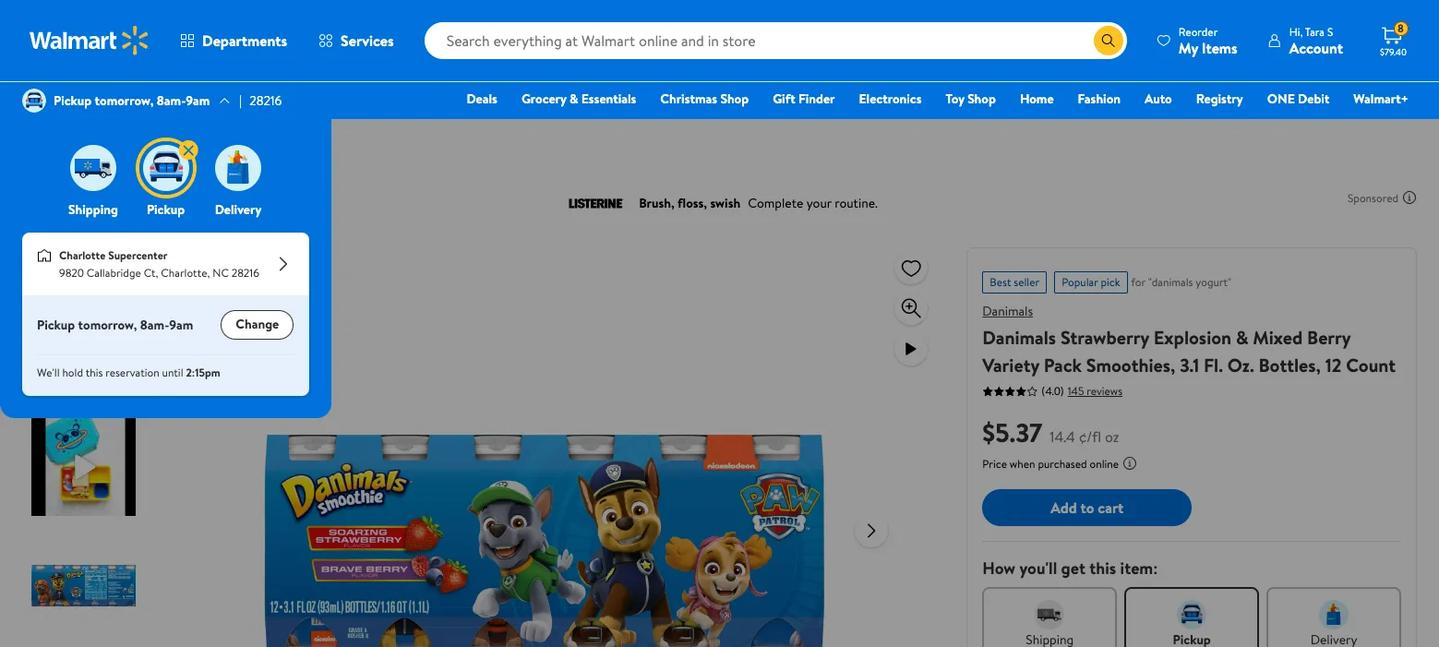 Task type: locate. For each thing, give the bounding box(es) containing it.
 image for delivery button
[[215, 145, 261, 191]]

1 horizontal spatial this
[[1090, 557, 1116, 580]]

s
[[1327, 24, 1333, 39]]

change button
[[221, 310, 294, 340]]

add
[[1051, 497, 1077, 518]]

danimals strawberry explosion & mixed berry variety pack smoothies, 3.1 fl. oz. bottles, 12 count - image 3 of 10 image
[[31, 532, 139, 640]]

1 vertical spatial pickup tomorrow, 8am-9am
[[37, 316, 193, 334]]

danimals down best seller
[[983, 302, 1033, 320]]

 image inside pickup button
[[143, 145, 189, 191]]

tomorrow, up we'll hold this reservation until 2:15pm
[[78, 316, 137, 334]]

one debit link
[[1259, 89, 1338, 109]]

yogurt"
[[1196, 274, 1232, 290]]

 image up shipping
[[70, 145, 116, 191]]

0 horizontal spatial /
[[149, 137, 154, 155]]

this right hold
[[86, 365, 103, 380]]

8am- up until
[[140, 316, 169, 334]]

1 vertical spatial danimals
[[983, 325, 1056, 350]]

1 danimals from the top
[[983, 302, 1033, 320]]

hi, tara s account
[[1289, 24, 1343, 58]]

shop right christmas
[[720, 90, 749, 108]]

/
[[149, 137, 154, 155], [206, 137, 210, 155]]

christmas
[[660, 90, 717, 108]]

8am-
[[157, 91, 186, 110], [140, 316, 169, 334]]

2 shop from the left
[[968, 90, 996, 108]]

0 vertical spatial pickup
[[54, 91, 92, 110]]

145
[[1068, 383, 1084, 398]]

reorder
[[1179, 24, 1218, 39]]

gift
[[773, 90, 795, 108]]

shop
[[720, 90, 749, 108], [968, 90, 996, 108]]

yogurt
[[161, 137, 198, 155], [218, 137, 255, 155]]

1 horizontal spatial shop
[[968, 90, 996, 108]]

2 vertical spatial &
[[1236, 325, 1249, 350]]

until
[[162, 365, 183, 380]]

shop right toy
[[968, 90, 996, 108]]

0 vertical spatial 8am-
[[157, 91, 186, 110]]

145 reviews link
[[1064, 383, 1123, 398]]

berry
[[1307, 325, 1351, 350]]

0 vertical spatial &
[[570, 90, 578, 108]]

/ right "eggs"
[[149, 137, 154, 155]]

account
[[1289, 37, 1343, 58]]

28216 inside charlotte supercenter 9820 callabridge ct, charlotte, nc 28216
[[231, 265, 259, 281]]

one
[[1267, 90, 1295, 108]]

shipping button
[[66, 140, 120, 219]]

reorder my items
[[1179, 24, 1238, 58]]

1 horizontal spatial /
[[206, 137, 210, 155]]

danimals
[[983, 302, 1033, 320], [983, 325, 1056, 350]]

& up oz.
[[1236, 325, 1249, 350]]

when
[[1010, 456, 1035, 472]]

gift finder link
[[765, 89, 843, 109]]

yogurt left drinks
[[218, 137, 255, 155]]

intent image for pickup image
[[1177, 600, 1207, 630]]

 image inside shipping button
[[70, 145, 116, 191]]

intent image for shipping image
[[1035, 600, 1065, 630]]

0 vertical spatial danimals
[[983, 302, 1033, 320]]

pickup up the supercenter
[[147, 200, 185, 219]]

 image
[[22, 89, 46, 113]]

28216 right |
[[249, 91, 282, 110]]

danimals down danimals link
[[983, 325, 1056, 350]]

finder
[[799, 90, 835, 108]]

0 horizontal spatial yogurt
[[161, 137, 198, 155]]

pickup up we'll
[[37, 316, 75, 334]]

1 vertical spatial 28216
[[231, 265, 259, 281]]

callabridge
[[87, 265, 141, 281]]

price when purchased online
[[983, 456, 1119, 472]]

shop for toy shop
[[968, 90, 996, 108]]

0 horizontal spatial &
[[103, 137, 112, 155]]

2 yogurt from the left
[[218, 137, 255, 155]]

1 vertical spatial tomorrow,
[[78, 316, 137, 334]]

9am up until
[[169, 316, 193, 334]]

pickup up dairy
[[54, 91, 92, 110]]

& right grocery
[[570, 90, 578, 108]]

seller
[[1014, 274, 1040, 290]]

danimals strawberry explosion & mixed berry variety pack smoothies, 3.1 fl. oz. bottles, 12 count - image 1 of 10 image
[[31, 294, 139, 402]]

shop inside 'link'
[[968, 90, 996, 108]]

how
[[983, 557, 1016, 580]]

yogurt right "eggs"
[[161, 137, 198, 155]]

tomorrow,
[[95, 91, 154, 110], [78, 316, 137, 334]]

tara
[[1305, 24, 1325, 39]]

0 vertical spatial 28216
[[249, 91, 282, 110]]

0 horizontal spatial shop
[[720, 90, 749, 108]]

smoothies,
[[1086, 353, 1176, 378]]

"danimals
[[1148, 274, 1193, 290]]

purchased
[[1038, 456, 1087, 472]]

1 horizontal spatial &
[[570, 90, 578, 108]]

hi,
[[1289, 24, 1303, 39]]

8
[[1398, 20, 1404, 36]]

pickup tomorrow, 8am-9am up "eggs"
[[54, 91, 210, 110]]

9am left |
[[186, 91, 210, 110]]

 image left the charlotte
[[37, 248, 52, 263]]

fashion link
[[1070, 89, 1129, 109]]

8am- up yogurt link
[[157, 91, 186, 110]]

2:15pm
[[186, 365, 220, 380]]

for "danimals yogurt"
[[1131, 274, 1232, 290]]

 image up delivery
[[215, 145, 261, 191]]

this right the 'get'
[[1090, 557, 1116, 580]]

online
[[1090, 456, 1119, 472]]

delivery
[[215, 200, 262, 219]]

& inside danimals danimals strawberry explosion & mixed berry variety pack smoothies, 3.1 fl. oz. bottles, 12 count
[[1236, 325, 1249, 350]]

change
[[236, 315, 279, 334]]

departments
[[202, 30, 287, 51]]

pickup tomorrow, 8am-9am up we'll hold this reservation until 2:15pm
[[37, 316, 193, 334]]

grocery & essentials
[[521, 90, 636, 108]]

charlotte,
[[161, 265, 210, 281]]

how you'll get this item:
[[983, 557, 1158, 580]]

pack
[[1044, 353, 1082, 378]]

1 vertical spatial pickup
[[147, 200, 185, 219]]

1 vertical spatial &
[[103, 137, 112, 155]]

1 horizontal spatial yogurt
[[218, 137, 255, 155]]

variety
[[983, 353, 1039, 378]]

28216
[[249, 91, 282, 110], [231, 265, 259, 281]]

walmart+
[[1354, 90, 1409, 108]]

services
[[341, 30, 394, 51]]

eggs
[[115, 137, 141, 155]]

8 $79.40
[[1380, 20, 1407, 58]]

deals link
[[458, 89, 506, 109]]

0 horizontal spatial this
[[86, 365, 103, 380]]

2 horizontal spatial &
[[1236, 325, 1249, 350]]

get
[[1061, 557, 1086, 580]]

1 shop from the left
[[720, 90, 749, 108]]

zoom image modal image
[[900, 297, 923, 319]]

tomorrow, up "eggs"
[[95, 91, 154, 110]]

ct,
[[144, 265, 158, 281]]

/ right yogurt link
[[206, 137, 210, 155]]

registry link
[[1188, 89, 1252, 109]]

add to favorites list, danimals strawberry explosion & mixed berry variety pack smoothies, 3.1 fl. oz. bottles, 12 count image
[[900, 256, 923, 279]]

drinks
[[258, 137, 294, 155]]

28216 right nc at the top left
[[231, 265, 259, 281]]

shop for christmas shop
[[720, 90, 749, 108]]

ad disclaimer and feedback for skylinedisplayad image
[[1402, 190, 1417, 205]]

cart
[[1098, 497, 1124, 518]]

add to cart
[[1051, 497, 1124, 518]]

charlotte
[[59, 247, 106, 263]]

¢/fl
[[1079, 427, 1101, 447]]

 image inside delivery button
[[215, 145, 261, 191]]

 image
[[70, 145, 116, 191], [143, 145, 189, 191], [215, 145, 261, 191], [37, 248, 52, 263]]

christmas shop link
[[652, 89, 757, 109]]

1 vertical spatial 9am
[[169, 316, 193, 334]]

1 / from the left
[[149, 137, 154, 155]]

 image right "eggs"
[[143, 145, 189, 191]]

& left "eggs"
[[103, 137, 112, 155]]



Task type: vqa. For each thing, say whether or not it's contained in the screenshot.
$0 - $1,300+
no



Task type: describe. For each thing, give the bounding box(es) containing it.
walmart image
[[30, 26, 150, 55]]

home link
[[1012, 89, 1062, 109]]

$5.37
[[983, 415, 1042, 451]]

1 vertical spatial 8am-
[[140, 316, 169, 334]]

intent image for delivery image
[[1319, 600, 1349, 630]]

0 vertical spatial pickup tomorrow, 8am-9am
[[54, 91, 210, 110]]

1 vertical spatial this
[[1090, 557, 1116, 580]]

fl.
[[1204, 353, 1223, 378]]

departments button
[[164, 18, 303, 63]]

one debit
[[1267, 90, 1330, 108]]

 image for shipping button
[[70, 145, 116, 191]]

auto
[[1145, 90, 1172, 108]]

strawberry
[[1061, 325, 1149, 350]]

grocery
[[521, 90, 566, 108]]

walmart+ link
[[1345, 89, 1417, 109]]

grocery & essentials link
[[513, 89, 645, 109]]

search icon image
[[1101, 33, 1116, 48]]

deals
[[467, 90, 497, 108]]

we'll
[[37, 365, 60, 380]]

Walmart Site-Wide search field
[[424, 22, 1127, 59]]

delivery button
[[211, 140, 265, 219]]

we'll hold this reservation until 2:15pm
[[37, 365, 220, 380]]

popular pick
[[1062, 274, 1120, 290]]

reviews
[[1087, 383, 1123, 398]]

nc
[[213, 265, 229, 281]]

pickup inside button
[[147, 200, 185, 219]]

danimals strawberry explosion & mixed berry variety pack smoothies, 3.1 fl. oz. bottles, 12 count - image 2 of 10 image
[[31, 413, 139, 521]]

2 vertical spatial pickup
[[37, 316, 75, 334]]

shipping
[[68, 200, 118, 219]]

popular
[[1062, 274, 1098, 290]]

| 28216
[[239, 91, 282, 110]]

dairy
[[70, 137, 100, 155]]

danimals danimals strawberry explosion & mixed berry variety pack smoothies, 3.1 fl. oz. bottles, 12 count
[[983, 302, 1396, 378]]

electronics
[[859, 90, 922, 108]]

yogurt link
[[161, 137, 198, 155]]

gift finder
[[773, 90, 835, 108]]

home
[[1020, 90, 1054, 108]]

next media item image
[[861, 519, 883, 541]]

add to cart button
[[983, 489, 1192, 526]]

0 vertical spatial 9am
[[186, 91, 210, 110]]

registry
[[1196, 90, 1243, 108]]

toy shop
[[946, 90, 996, 108]]

2 danimals from the top
[[983, 325, 1056, 350]]

12
[[1325, 353, 1342, 378]]

|
[[239, 91, 242, 110]]

yogurt drinks link
[[218, 137, 294, 155]]

bottles,
[[1259, 353, 1321, 378]]

view video image
[[900, 338, 923, 360]]

christmas shop
[[660, 90, 749, 108]]

dairy & eggs / yogurt / yogurt drinks
[[70, 137, 294, 155]]

mixed
[[1253, 325, 1303, 350]]

items
[[1202, 37, 1238, 58]]

Search search field
[[424, 22, 1127, 59]]

best
[[990, 274, 1011, 290]]

my
[[1179, 37, 1198, 58]]

(4.0) 145 reviews
[[1042, 383, 1123, 399]]

debit
[[1298, 90, 1330, 108]]

9820
[[59, 265, 84, 281]]

toy shop link
[[937, 89, 1004, 109]]

$79.40
[[1380, 45, 1407, 58]]

supercenter
[[108, 247, 168, 263]]

hold
[[62, 365, 83, 380]]

for
[[1131, 274, 1146, 290]]

fashion
[[1078, 90, 1121, 108]]

1 yogurt from the left
[[161, 137, 198, 155]]

toy
[[946, 90, 965, 108]]

count
[[1346, 353, 1396, 378]]

danimals link
[[983, 302, 1033, 320]]

& for grocery
[[570, 90, 578, 108]]

explosion
[[1154, 325, 1232, 350]]

3.1
[[1180, 353, 1199, 378]]

electronics link
[[851, 89, 930, 109]]

 image for pickup button
[[143, 145, 189, 191]]

2 / from the left
[[206, 137, 210, 155]]

dairy & eggs link
[[70, 137, 141, 155]]

oz.
[[1228, 353, 1254, 378]]

legal information image
[[1123, 456, 1137, 471]]

to
[[1081, 497, 1094, 518]]

pick
[[1101, 274, 1120, 290]]

& for dairy
[[103, 137, 112, 155]]

price
[[983, 456, 1007, 472]]

0 vertical spatial this
[[86, 365, 103, 380]]

essentials
[[581, 90, 636, 108]]

$5.37 14.4 ¢/fl oz
[[983, 415, 1119, 451]]

14.4
[[1050, 427, 1075, 447]]

0 vertical spatial tomorrow,
[[95, 91, 154, 110]]

sponsored
[[1348, 190, 1399, 205]]

charlotte supercenter 9820 callabridge ct, charlotte, nc 28216
[[59, 247, 259, 281]]

you'll
[[1020, 557, 1057, 580]]



